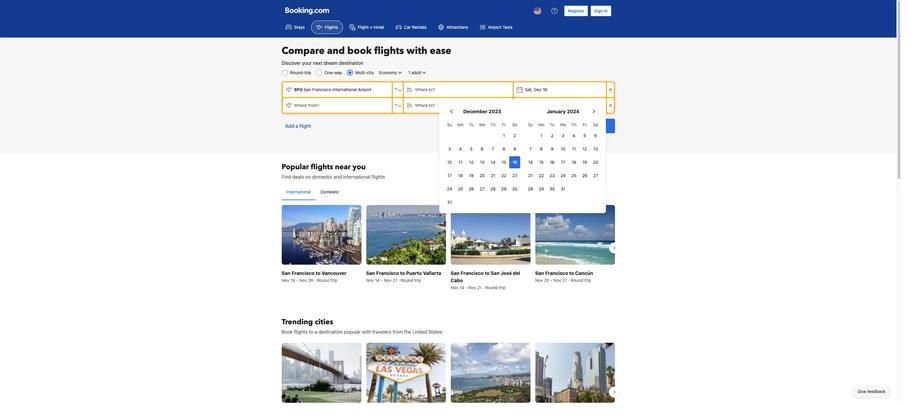 Task type: vqa. For each thing, say whether or not it's contained in the screenshot.


Task type: describe. For each thing, give the bounding box(es) containing it.
to for vancouver
[[316, 271, 321, 276]]

cities
[[315, 318, 334, 328]]

rentals
[[412, 25, 427, 30]]

to? for where to? popup button
[[429, 87, 435, 92]]

4 for 4 january 2024 option
[[573, 133, 576, 138]]

airport taxis link
[[475, 21, 518, 34]]

30 for 30 checkbox
[[550, 187, 555, 192]]

one-way
[[325, 70, 342, 75]]

sat,
[[526, 87, 533, 92]]

16 cell
[[510, 155, 521, 169]]

1 adult button
[[408, 69, 428, 76]]

2024
[[568, 109, 580, 114]]

san francisco to cancún image
[[536, 205, 616, 265]]

trip inside san francisco to san josé del cabo nov 14 - nov 21 · round trip
[[499, 285, 506, 291]]

12 for 12 january 2024 checkbox
[[583, 146, 588, 152]]

with inside compare and book flights with ease discover your next dream destination
[[407, 44, 428, 58]]

30 for the 30 'checkbox'
[[513, 187, 518, 192]]

round-trip
[[290, 70, 311, 75]]

taxis
[[503, 25, 513, 30]]

states
[[429, 330, 443, 335]]

31 January 2024 checkbox
[[558, 183, 569, 195]]

1 December 2023 checkbox
[[499, 130, 510, 142]]

24 December 2023 checkbox
[[445, 183, 455, 195]]

31 for 31 'option'
[[561, 187, 566, 192]]

san francisco to san josé del cabo image
[[451, 205, 531, 265]]

trending cities book flights to a destination popular with travelers from the united states
[[282, 318, 443, 335]]

28 for 28 december 2023 option
[[491, 187, 496, 192]]

and inside compare and book flights with ease discover your next dream destination
[[327, 44, 345, 58]]

29 for '29 january 2024' checkbox
[[539, 187, 544, 192]]

3 January 2024 checkbox
[[558, 130, 569, 142]]

8 for the 8 december 2023 option
[[503, 146, 506, 152]]

21 inside checkbox
[[529, 173, 533, 178]]

29 January 2024 checkbox
[[536, 183, 547, 195]]

we for december
[[480, 122, 486, 127]]

20 January 2024 checkbox
[[591, 156, 602, 169]]

27 inside san francisco to cancún nov 20 - nov 27 · round trip
[[563, 278, 568, 283]]

del
[[513, 271, 521, 276]]

stays link
[[281, 21, 310, 34]]

multi-city
[[356, 70, 374, 75]]

grid for december
[[445, 119, 521, 209]]

add
[[286, 123, 295, 129]]

sfo san francisco international airport
[[294, 87, 372, 92]]

airport taxis
[[488, 25, 513, 30]]

14 inside san francisco to puerto vallarta nov 14 - nov 21 · round trip
[[375, 278, 380, 283]]

· inside san francisco to puerto vallarta nov 14 - nov 21 · round trip
[[399, 278, 400, 283]]

21 December 2023 checkbox
[[488, 170, 499, 182]]

economy
[[379, 70, 397, 75]]

5 December 2023 checkbox
[[466, 143, 477, 155]]

25 for 25 checkbox
[[458, 187, 463, 192]]

search
[[592, 123, 606, 129]]

sat, dec 16
[[526, 87, 548, 92]]

to? for where to? dropdown button
[[429, 103, 435, 108]]

the
[[405, 330, 412, 335]]

destination inside trending cities book flights to a destination popular with travelers from the united states
[[319, 330, 343, 335]]

2 7 from the left
[[530, 146, 532, 152]]

21 inside san francisco to san josé del cabo nov 14 - nov 21 · round trip
[[478, 285, 482, 291]]

17 for 17 option
[[448, 173, 452, 178]]

12 January 2024 checkbox
[[580, 143, 591, 155]]

cancún
[[576, 271, 594, 276]]

15 for "15 december 2023" option
[[502, 160, 507, 165]]

register
[[568, 8, 585, 13]]

13 December 2023 checkbox
[[477, 156, 488, 169]]

mo for january
[[539, 122, 545, 127]]

josé
[[501, 271, 512, 276]]

car rentals
[[404, 25, 427, 30]]

6 for 6 january 2024 option
[[595, 133, 598, 138]]

22 for 22 checkbox
[[502, 173, 507, 178]]

7 December 2023 checkbox
[[488, 143, 499, 155]]

3 December 2023 checkbox
[[445, 143, 455, 155]]

los angeles, united states of america image
[[536, 343, 616, 403]]

23 December 2023 checkbox
[[510, 170, 521, 182]]

stays
[[294, 25, 305, 30]]

francisco for san francisco to san josé del cabo
[[461, 271, 484, 276]]

give feedback button
[[854, 387, 891, 398]]

round-
[[290, 70, 305, 75]]

- inside san francisco to san josé del cabo nov 14 - nov 21 · round trip
[[466, 285, 468, 291]]

you
[[353, 162, 366, 172]]

compare and book flights with ease discover your next dream destination
[[282, 44, 452, 66]]

to inside trending cities book flights to a destination popular with travelers from the united states
[[309, 330, 314, 335]]

- inside san francisco to puerto vallarta nov 14 - nov 21 · round trip
[[381, 278, 383, 283]]

tu for january
[[550, 122, 555, 127]]

11 for 11 january 2024 checkbox
[[573, 146, 576, 152]]

round inside san francisco to cancún nov 20 - nov 27 · round trip
[[571, 278, 584, 283]]

27 for 27 checkbox
[[480, 187, 485, 192]]

san francisco to vancouver nov 19 - nov 26 · round trip
[[282, 271, 347, 283]]

round inside the san francisco to vancouver nov 19 - nov 26 · round trip
[[317, 278, 330, 283]]

14 January 2024 checkbox
[[526, 156, 536, 169]]

feedback
[[868, 389, 886, 395]]

grid for january
[[526, 119, 602, 195]]

20 December 2023 checkbox
[[477, 170, 488, 182]]

0 horizontal spatial airport
[[358, 87, 372, 92]]

popular flights near you find deals on domestic and international flights
[[282, 162, 385, 180]]

ease
[[430, 44, 452, 58]]

26 January 2024 checkbox
[[580, 170, 591, 182]]

one-
[[325, 70, 335, 75]]

fr for 2023
[[502, 122, 506, 127]]

23 for 23 checkbox
[[513, 173, 518, 178]]

15 December 2023 checkbox
[[499, 156, 510, 169]]

5 for 5 option on the right of page
[[470, 146, 473, 152]]

sat, dec 16 button
[[514, 82, 606, 97]]

flights inside compare and book flights with ease discover your next dream destination
[[375, 44, 404, 58]]

23 January 2024 checkbox
[[547, 170, 558, 182]]

vallarta
[[423, 271, 442, 276]]

where for where from? popup button
[[294, 103, 307, 108]]

we for january
[[561, 122, 567, 127]]

25 January 2024 checkbox
[[569, 170, 580, 182]]

flight + hotel
[[358, 25, 384, 30]]

16 inside sat, dec 16 "popup button"
[[543, 87, 548, 92]]

car
[[404, 25, 411, 30]]

region containing san francisco to vancouver
[[277, 203, 620, 294]]

tu for december
[[469, 122, 474, 127]]

13 for 13 january 2024 option on the right
[[594, 146, 599, 152]]

26 December 2023 checkbox
[[466, 183, 477, 195]]

where from?
[[294, 103, 320, 108]]

16 January 2024 checkbox
[[547, 156, 558, 169]]

2 for december 2023
[[514, 133, 517, 138]]

1 adult
[[409, 70, 422, 75]]

attractions link
[[433, 21, 474, 34]]

26 inside the san francisco to vancouver nov 19 - nov 26 · round trip
[[309, 278, 314, 283]]

where for where to? dropdown button
[[415, 103, 428, 108]]

2 region from the top
[[277, 341, 620, 404]]

find
[[282, 174, 291, 180]]

25 December 2023 checkbox
[[455, 183, 466, 195]]

17 for 17 january 2024 option on the top of the page
[[561, 160, 566, 165]]

27 December 2023 checkbox
[[477, 183, 488, 195]]

a inside trending cities book flights to a destination popular with travelers from the united states
[[315, 330, 317, 335]]

in
[[605, 8, 608, 13]]

2 January 2024 checkbox
[[547, 130, 558, 142]]

city
[[367, 70, 374, 75]]

13 for 13 december 2023 option
[[480, 160, 485, 165]]

multi-
[[356, 70, 367, 75]]

compare
[[282, 44, 325, 58]]

january 2024
[[547, 109, 580, 114]]

francisco for san francisco to vancouver
[[292, 271, 315, 276]]

21 inside san francisco to puerto vallarta nov 14 - nov 21 · round trip
[[393, 278, 398, 283]]

san francisco to vancouver image
[[282, 205, 362, 265]]

4 December 2023 checkbox
[[455, 143, 466, 155]]

29 for 29 checkbox in the top of the page
[[502, 187, 507, 192]]

flights right "international"
[[372, 174, 385, 180]]

from?
[[308, 103, 320, 108]]

20 for 20 option
[[480, 173, 485, 178]]

to for cancún
[[570, 271, 575, 276]]

sfo
[[294, 87, 303, 92]]

to for puerto
[[401, 271, 405, 276]]

las vegas, united states of america image
[[367, 343, 446, 403]]

domestic button
[[316, 184, 344, 200]]

united
[[413, 330, 427, 335]]

4 for the 4 option
[[460, 146, 462, 152]]

san francisco to puerto vallarta image
[[367, 205, 446, 265]]

cabo
[[451, 278, 463, 284]]

flight + hotel link
[[345, 21, 390, 34]]

add a flight button
[[282, 119, 315, 133]]

28 January 2024 checkbox
[[526, 183, 536, 195]]

19 for 19 january 2024 checkbox
[[583, 160, 588, 165]]

deals
[[293, 174, 304, 180]]

- inside san francisco to cancún nov 20 - nov 27 · round trip
[[551, 278, 553, 283]]

puerto
[[407, 271, 422, 276]]

0 vertical spatial international
[[333, 87, 357, 92]]

14 December 2023 checkbox
[[488, 156, 499, 169]]

flight
[[358, 25, 369, 30]]

international
[[343, 174, 371, 180]]

sa for 2023
[[513, 122, 518, 127]]

28 for 28 january 2024 checkbox
[[528, 187, 534, 192]]

1 for december
[[503, 133, 505, 138]]

19 inside the san francisco to vancouver nov 19 - nov 26 · round trip
[[291, 278, 295, 283]]

+
[[370, 25, 373, 30]]

22 January 2024 checkbox
[[536, 170, 547, 182]]

from
[[393, 330, 403, 335]]

26 for 26 option at the right top of the page
[[469, 187, 474, 192]]

your
[[302, 60, 312, 66]]

6 January 2024 checkbox
[[591, 130, 602, 142]]

14 inside san francisco to san josé del cabo nov 14 - nov 21 · round trip
[[460, 285, 465, 291]]

car rentals link
[[391, 21, 432, 34]]



Task type: locate. For each thing, give the bounding box(es) containing it.
1 where to? from the top
[[415, 87, 435, 92]]

1 horizontal spatial 25
[[572, 173, 577, 178]]

16 inside 16 option
[[513, 160, 518, 165]]

to inside san francisco to cancún nov 20 - nov 27 · round trip
[[570, 271, 575, 276]]

1 vertical spatial 12
[[470, 160, 474, 165]]

14 inside option
[[529, 160, 533, 165]]

airport left "taxis"
[[488, 25, 502, 30]]

2 22 from the left
[[539, 173, 544, 178]]

2 fr from the left
[[583, 122, 587, 127]]

tu up 2 january 2024 checkbox
[[550, 122, 555, 127]]

17 January 2024 checkbox
[[558, 156, 569, 169]]

fr up the '5 january 2024' option
[[583, 122, 587, 127]]

19
[[583, 160, 588, 165], [469, 173, 474, 178], [291, 278, 295, 283]]

0 horizontal spatial a
[[296, 123, 298, 129]]

sa for 2024
[[594, 122, 599, 127]]

san for san francisco to vancouver
[[282, 271, 291, 276]]

san francisco to san josé del cabo nov 14 - nov 21 · round trip
[[451, 271, 521, 291]]

12 December 2023 checkbox
[[466, 156, 477, 169]]

14
[[491, 160, 496, 165], [529, 160, 533, 165], [375, 278, 380, 283], [460, 285, 465, 291]]

16 right 'dec'
[[543, 87, 548, 92]]

san
[[304, 87, 311, 92], [282, 271, 291, 276], [367, 271, 375, 276], [451, 271, 460, 276], [491, 271, 500, 276], [536, 271, 545, 276]]

dec
[[534, 87, 542, 92]]

25 for 25 january 2024 checkbox
[[572, 173, 577, 178]]

san for san francisco to puerto vallarta
[[367, 271, 375, 276]]

2 December 2023 checkbox
[[510, 130, 521, 142]]

0 vertical spatial 6
[[595, 133, 598, 138]]

14 inside option
[[491, 160, 496, 165]]

1 vertical spatial 4
[[460, 146, 462, 152]]

sign in link
[[591, 5, 612, 16]]

to?
[[429, 87, 435, 92], [429, 103, 435, 108]]

31 for '31' checkbox
[[448, 200, 452, 205]]

january
[[547, 109, 566, 114]]

su up 7 checkbox
[[528, 122, 534, 127]]

trip
[[305, 70, 311, 75], [331, 278, 338, 283], [415, 278, 421, 283], [585, 278, 592, 283], [499, 285, 506, 291]]

1 su from the left
[[447, 122, 453, 127]]

19 December 2023 checkbox
[[466, 170, 477, 182]]

1 2 from the left
[[514, 133, 517, 138]]

1 28 from the left
[[491, 187, 496, 192]]

23
[[513, 173, 518, 178], [550, 173, 555, 178]]

1 horizontal spatial sa
[[594, 122, 599, 127]]

attractions
[[447, 25, 468, 30]]

0 vertical spatial 10
[[561, 146, 566, 152]]

sign
[[595, 8, 604, 13]]

where to? button
[[404, 82, 513, 97]]

7 left 8 january 2024 option
[[530, 146, 532, 152]]

30 inside checkbox
[[550, 187, 555, 192]]

0 vertical spatial 13
[[594, 146, 599, 152]]

15 for 15 january 2024 option on the right top of page
[[540, 160, 544, 165]]

28 left '29 january 2024' checkbox
[[528, 187, 534, 192]]

22 right 21 january 2024 checkbox at the right of page
[[539, 173, 544, 178]]

6 inside option
[[595, 133, 598, 138]]

1 horizontal spatial 10
[[561, 146, 566, 152]]

20 inside checkbox
[[594, 160, 599, 165]]

sa up 2 december 2023 checkbox
[[513, 122, 518, 127]]

2 vertical spatial 26
[[309, 278, 314, 283]]

2 right 1 option at the top right
[[552, 133, 554, 138]]

th up 4 january 2024 option
[[572, 122, 577, 127]]

flight
[[300, 123, 311, 129]]

san inside the san francisco to vancouver nov 19 - nov 26 · round trip
[[282, 271, 291, 276]]

9 December 2023 checkbox
[[510, 143, 521, 155]]

30 January 2024 checkbox
[[547, 183, 558, 195]]

1 horizontal spatial international
[[333, 87, 357, 92]]

0 horizontal spatial th
[[491, 122, 496, 127]]

where for where to? popup button
[[415, 87, 428, 92]]

11 for 11 december 2023 checkbox
[[459, 160, 463, 165]]

0 vertical spatial 3
[[562, 133, 565, 138]]

25 inside 25 january 2024 checkbox
[[572, 173, 577, 178]]

27 January 2024 checkbox
[[591, 170, 602, 182]]

1 horizontal spatial mo
[[539, 122, 545, 127]]

- inside the san francisco to vancouver nov 19 - nov 26 · round trip
[[297, 278, 298, 283]]

destination down cities
[[319, 330, 343, 335]]

1 vertical spatial region
[[277, 341, 620, 404]]

16 right "15 december 2023" option
[[513, 160, 518, 165]]

1 horizontal spatial 2
[[552, 133, 554, 138]]

1 horizontal spatial 23
[[550, 173, 555, 178]]

0 horizontal spatial grid
[[445, 119, 521, 209]]

16 December 2023 checkbox
[[510, 156, 521, 169]]

17 inside 17 january 2024 option
[[561, 160, 566, 165]]

2 horizontal spatial 20
[[594, 160, 599, 165]]

san for san francisco to cancún
[[536, 271, 545, 276]]

5 January 2024 checkbox
[[580, 130, 591, 142]]

airport down multi-city
[[358, 87, 372, 92]]

nov
[[282, 278, 290, 283], [300, 278, 307, 283], [367, 278, 374, 283], [384, 278, 392, 283], [536, 278, 543, 283], [554, 278, 562, 283], [451, 285, 459, 291], [469, 285, 477, 291]]

17 right 16 option
[[561, 160, 566, 165]]

1 vertical spatial where to?
[[415, 103, 435, 108]]

0 horizontal spatial 9
[[514, 146, 517, 152]]

2 horizontal spatial 19
[[583, 160, 588, 165]]

adult
[[412, 70, 422, 75]]

san francisco to puerto vallarta nov 14 - nov 21 · round trip
[[367, 271, 442, 283]]

27 for 27 option
[[594, 173, 599, 178]]

10 right 9 "option"
[[561, 146, 566, 152]]

0 vertical spatial 25
[[572, 173, 577, 178]]

9 for 9 "option"
[[551, 146, 554, 152]]

17 left 18 option at the right of page
[[448, 173, 452, 178]]

18 inside option
[[572, 160, 577, 165]]

register link
[[565, 5, 589, 16]]

international down deals
[[287, 190, 311, 195]]

2 sa from the left
[[594, 122, 599, 127]]

2 to? from the top
[[429, 103, 435, 108]]

31 inside checkbox
[[448, 200, 452, 205]]

add a flight
[[286, 123, 311, 129]]

10 January 2024 checkbox
[[558, 143, 569, 155]]

30 right '29 january 2024' checkbox
[[550, 187, 555, 192]]

2 9 from the left
[[551, 146, 554, 152]]

search button
[[582, 119, 616, 133]]

domestic
[[321, 190, 339, 195]]

12
[[583, 146, 588, 152], [470, 160, 474, 165]]

2023
[[489, 109, 502, 114]]

25 inside 25 checkbox
[[458, 187, 463, 192]]

0 vertical spatial and
[[327, 44, 345, 58]]

6 December 2023 checkbox
[[477, 143, 488, 155]]

francisco inside san francisco to san josé del cabo nov 14 - nov 21 · round trip
[[461, 271, 484, 276]]

1 horizontal spatial 6
[[595, 133, 598, 138]]

27 inside checkbox
[[480, 187, 485, 192]]

trip inside san francisco to puerto vallarta nov 14 - nov 21 · round trip
[[415, 278, 421, 283]]

2 horizontal spatial 1
[[541, 133, 543, 138]]

th for 2024
[[572, 122, 577, 127]]

20 for 20 january 2024 checkbox
[[594, 160, 599, 165]]

tab list
[[282, 184, 616, 201]]

11 December 2023 checkbox
[[455, 156, 466, 169]]

1 29 from the left
[[502, 187, 507, 192]]

0 horizontal spatial 13
[[480, 160, 485, 165]]

sa
[[513, 122, 518, 127], [594, 122, 599, 127]]

we up 3 checkbox
[[561, 122, 567, 127]]

15 right 14 december 2023 option
[[502, 160, 507, 165]]

0 horizontal spatial su
[[447, 122, 453, 127]]

book
[[348, 44, 372, 58]]

1 horizontal spatial 28
[[528, 187, 534, 192]]

trip inside the san francisco to vancouver nov 19 - nov 26 · round trip
[[331, 278, 338, 283]]

0 vertical spatial destination
[[339, 60, 364, 66]]

0 horizontal spatial 31
[[448, 200, 452, 205]]

su for december
[[447, 122, 453, 127]]

1 tu from the left
[[469, 122, 474, 127]]

0 horizontal spatial 28
[[491, 187, 496, 192]]

1 horizontal spatial 11
[[573, 146, 576, 152]]

dream
[[324, 60, 338, 66]]

13 right 12 january 2024 checkbox
[[594, 146, 599, 152]]

fr for 2024
[[583, 122, 587, 127]]

2 su from the left
[[528, 122, 534, 127]]

· inside the san francisco to vancouver nov 19 - nov 26 · round trip
[[315, 278, 316, 283]]

2 mo from the left
[[539, 122, 545, 127]]

1 vertical spatial 25
[[458, 187, 463, 192]]

and inside popular flights near you find deals on domestic and international flights
[[334, 174, 342, 180]]

12 inside 12 december 2023 checkbox
[[470, 160, 474, 165]]

7 January 2024 checkbox
[[526, 143, 536, 155]]

flights
[[375, 44, 404, 58], [311, 162, 333, 172], [372, 174, 385, 180], [294, 330, 308, 335]]

vancouver
[[322, 271, 347, 276]]

11 left 12 january 2024 checkbox
[[573, 146, 576, 152]]

1 vertical spatial 31
[[448, 200, 452, 205]]

1 horizontal spatial 9
[[551, 146, 554, 152]]

new york, united states of america image
[[282, 343, 362, 403]]

0 horizontal spatial international
[[287, 190, 311, 195]]

where inside dropdown button
[[415, 103, 428, 108]]

1 9 from the left
[[514, 146, 517, 152]]

2 right 1 'option'
[[514, 133, 517, 138]]

to left josé
[[485, 271, 490, 276]]

18 inside option
[[459, 173, 463, 178]]

with inside trending cities book flights to a destination popular with travelers from the united states
[[362, 330, 372, 335]]

1 15 from the left
[[502, 160, 507, 165]]

0 horizontal spatial 3
[[449, 146, 451, 152]]

16
[[543, 87, 548, 92], [513, 160, 518, 165], [550, 160, 555, 165]]

1 vertical spatial a
[[315, 330, 317, 335]]

3 inside checkbox
[[562, 133, 565, 138]]

18 for 18 option at the right of page
[[459, 173, 463, 178]]

0 horizontal spatial 19
[[291, 278, 295, 283]]

28 right 27 checkbox
[[491, 187, 496, 192]]

0 vertical spatial 19
[[583, 160, 588, 165]]

5 right 4 january 2024 option
[[584, 133, 587, 138]]

1 horizontal spatial 27
[[563, 278, 568, 283]]

round inside san francisco to puerto vallarta nov 14 - nov 21 · round trip
[[401, 278, 414, 283]]

international button
[[282, 184, 316, 200]]

where to?
[[415, 87, 435, 92], [415, 103, 435, 108]]

with up adult
[[407, 44, 428, 58]]

2 2 from the left
[[552, 133, 554, 138]]

5 for the '5 january 2024' option
[[584, 133, 587, 138]]

9 January 2024 checkbox
[[547, 143, 558, 155]]

0 vertical spatial where to?
[[415, 87, 435, 92]]

2 23 from the left
[[550, 173, 555, 178]]

22
[[502, 173, 507, 178], [539, 173, 544, 178]]

27
[[594, 173, 599, 178], [480, 187, 485, 192], [563, 278, 568, 283]]

2 grid from the left
[[526, 119, 602, 195]]

10 inside checkbox
[[448, 160, 452, 165]]

0 vertical spatial 11
[[573, 146, 576, 152]]

10 left 11 december 2023 checkbox
[[448, 160, 452, 165]]

0 horizontal spatial with
[[362, 330, 372, 335]]

to left puerto
[[401, 271, 405, 276]]

4 January 2024 checkbox
[[569, 130, 580, 142]]

2 15 from the left
[[540, 160, 544, 165]]

22 right "21" option
[[502, 173, 507, 178]]

3 right 2 january 2024 checkbox
[[562, 133, 565, 138]]

22 for '22 january 2024' checkbox
[[539, 173, 544, 178]]

to for san
[[485, 271, 490, 276]]

19 January 2024 checkbox
[[580, 156, 591, 169]]

to left the cancún
[[570, 271, 575, 276]]

19 inside checkbox
[[583, 160, 588, 165]]

27 inside option
[[594, 173, 599, 178]]

1 vertical spatial 18
[[459, 173, 463, 178]]

3 left the 4 option
[[449, 146, 451, 152]]

10 for 10 january 2024 option
[[561, 146, 566, 152]]

region
[[277, 203, 620, 294], [277, 341, 620, 404]]

a right add at the top left of the page
[[296, 123, 298, 129]]

29 right 28 december 2023 option
[[502, 187, 507, 192]]

0 horizontal spatial 25
[[458, 187, 463, 192]]

9 inside checkbox
[[514, 146, 517, 152]]

1 vertical spatial 19
[[469, 173, 474, 178]]

20
[[594, 160, 599, 165], [480, 173, 485, 178], [545, 278, 550, 283]]

1 vertical spatial 20
[[480, 173, 485, 178]]

9
[[514, 146, 517, 152], [551, 146, 554, 152]]

22 December 2023 checkbox
[[499, 170, 510, 182]]

trip down the vancouver
[[331, 278, 338, 283]]

1 inside 1 option
[[541, 133, 543, 138]]

international
[[333, 87, 357, 92], [287, 190, 311, 195]]

25 right 24 checkbox
[[458, 187, 463, 192]]

25
[[572, 173, 577, 178], [458, 187, 463, 192]]

1 vertical spatial to?
[[429, 103, 435, 108]]

1 left 2 january 2024 checkbox
[[541, 133, 543, 138]]

2 29 from the left
[[539, 187, 544, 192]]

mo down where to? dropdown button
[[458, 122, 464, 127]]

10 for 10 checkbox
[[448, 160, 452, 165]]

1 horizontal spatial su
[[528, 122, 534, 127]]

tu
[[469, 122, 474, 127], [550, 122, 555, 127]]

6
[[595, 133, 598, 138], [481, 146, 484, 152]]

travelers
[[373, 330, 392, 335]]

francisco for san francisco to cancún
[[546, 271, 569, 276]]

1 mo from the left
[[458, 122, 464, 127]]

31 right 30 checkbox
[[561, 187, 566, 192]]

1 vertical spatial 6
[[481, 146, 484, 152]]

2 horizontal spatial 27
[[594, 173, 599, 178]]

destination inside compare and book flights with ease discover your next dream destination
[[339, 60, 364, 66]]

discover
[[282, 60, 301, 66]]

0 vertical spatial 17
[[561, 160, 566, 165]]

way
[[335, 70, 342, 75]]

0 vertical spatial with
[[407, 44, 428, 58]]

20 inside option
[[480, 173, 485, 178]]

8 inside the 8 december 2023 option
[[503, 146, 506, 152]]

1 horizontal spatial tu
[[550, 122, 555, 127]]

12 left 13 december 2023 option
[[470, 160, 474, 165]]

0 horizontal spatial 7
[[492, 146, 495, 152]]

28 inside option
[[491, 187, 496, 192]]

31 December 2023 checkbox
[[445, 197, 455, 209]]

1 grid from the left
[[445, 119, 521, 209]]

1 vertical spatial airport
[[358, 87, 372, 92]]

1 vertical spatial 10
[[448, 160, 452, 165]]

near
[[335, 162, 351, 172]]

12 inside 12 january 2024 checkbox
[[583, 146, 588, 152]]

9 for "9 december 2023" checkbox
[[514, 146, 517, 152]]

give feedback
[[858, 389, 886, 395]]

21 January 2024 checkbox
[[526, 170, 536, 182]]

1 horizontal spatial a
[[315, 330, 317, 335]]

23 right 22 checkbox
[[513, 173, 518, 178]]

28 December 2023 checkbox
[[488, 183, 499, 195]]

2 we from the left
[[561, 122, 567, 127]]

18 for 18 january 2024 option at the top of the page
[[572, 160, 577, 165]]

19 for 19 option
[[469, 173, 474, 178]]

december
[[464, 109, 488, 114]]

2 th from the left
[[572, 122, 577, 127]]

24 for 24 checkbox
[[447, 187, 453, 192]]

francisco for san francisco to puerto vallarta
[[377, 271, 399, 276]]

· inside san francisco to cancún nov 20 - nov 27 · round trip
[[569, 278, 570, 283]]

where to? for where to? popup button
[[415, 87, 435, 92]]

on
[[306, 174, 311, 180]]

15
[[502, 160, 507, 165], [540, 160, 544, 165]]

su for january
[[528, 122, 534, 127]]

0 horizontal spatial 23
[[513, 173, 518, 178]]

0 horizontal spatial 15
[[502, 160, 507, 165]]

flights link
[[311, 21, 343, 34]]

31 inside 'option'
[[561, 187, 566, 192]]

2 for january 2024
[[552, 133, 554, 138]]

8 inside 8 january 2024 option
[[541, 146, 543, 152]]

next
[[313, 60, 323, 66]]

1 horizontal spatial 18
[[572, 160, 577, 165]]

10 inside option
[[561, 146, 566, 152]]

round
[[317, 278, 330, 283], [401, 278, 414, 283], [571, 278, 584, 283], [486, 285, 498, 291]]

to? inside popup button
[[429, 87, 435, 92]]

8 January 2024 checkbox
[[536, 143, 547, 155]]

· inside san francisco to san josé del cabo nov 14 - nov 21 · round trip
[[483, 285, 485, 291]]

1 th from the left
[[491, 122, 496, 127]]

international up where from? popup button
[[333, 87, 357, 92]]

grid
[[445, 119, 521, 209], [526, 119, 602, 195]]

1 vertical spatial international
[[287, 190, 311, 195]]

2 8 from the left
[[541, 146, 543, 152]]

11 January 2024 checkbox
[[569, 143, 580, 155]]

1 30 from the left
[[513, 187, 518, 192]]

trending
[[282, 318, 313, 328]]

3 inside checkbox
[[449, 146, 451, 152]]

9 right the 8 december 2023 option
[[514, 146, 517, 152]]

4
[[573, 133, 576, 138], [460, 146, 462, 152]]

and
[[327, 44, 345, 58], [334, 174, 342, 180]]

31 down 24 checkbox
[[448, 200, 452, 205]]

24 right 23 option
[[561, 173, 566, 178]]

december 2023
[[464, 109, 502, 114]]

where to? inside popup button
[[415, 87, 435, 92]]

9 right 8 january 2024 option
[[551, 146, 554, 152]]

to inside the san francisco to vancouver nov 19 - nov 26 · round trip
[[316, 271, 321, 276]]

booking.com logo image
[[286, 7, 329, 14], [286, 7, 329, 14]]

fr up 1 'option'
[[502, 122, 506, 127]]

21 inside option
[[491, 173, 496, 178]]

tab list containing international
[[282, 184, 616, 201]]

20 inside san francisco to cancún nov 20 - nov 27 · round trip
[[545, 278, 550, 283]]

trip down josé
[[499, 285, 506, 291]]

8 December 2023 checkbox
[[499, 143, 510, 155]]

6 right 5 option on the right of page
[[481, 146, 484, 152]]

with right popular
[[362, 330, 372, 335]]

29 December 2023 checkbox
[[499, 183, 510, 195]]

23 for 23 option
[[550, 173, 555, 178]]

francisco inside san francisco to cancún nov 20 - nov 27 · round trip
[[546, 271, 569, 276]]

30 inside 'checkbox'
[[513, 187, 518, 192]]

honolulu, united states of america image
[[451, 343, 531, 403]]

1 horizontal spatial 29
[[539, 187, 544, 192]]

16 right 15 january 2024 option on the right top of page
[[550, 160, 555, 165]]

to down trending
[[309, 330, 314, 335]]

17 December 2023 checkbox
[[445, 170, 455, 182]]

mo up 1 option at the top right
[[539, 122, 545, 127]]

0 vertical spatial 4
[[573, 133, 576, 138]]

1 we from the left
[[480, 122, 486, 127]]

23 inside option
[[550, 173, 555, 178]]

flights up economy
[[375, 44, 404, 58]]

to inside san francisco to puerto vallarta nov 14 - nov 21 · round trip
[[401, 271, 405, 276]]

29 right 28 january 2024 checkbox
[[539, 187, 544, 192]]

28 inside checkbox
[[528, 187, 534, 192]]

18 January 2024 checkbox
[[569, 156, 580, 169]]

where to? button
[[404, 98, 513, 113]]

book
[[282, 330, 293, 335]]

18 December 2023 checkbox
[[455, 170, 466, 182]]

francisco inside the san francisco to vancouver nov 19 - nov 26 · round trip
[[292, 271, 315, 276]]

san inside san francisco to cancún nov 20 - nov 27 · round trip
[[536, 271, 545, 276]]

round inside san francisco to san josé del cabo nov 14 - nov 21 · round trip
[[486, 285, 498, 291]]

a down cities
[[315, 330, 317, 335]]

11 right 10 checkbox
[[459, 160, 463, 165]]

15 right 14 option
[[540, 160, 544, 165]]

1 vertical spatial with
[[362, 330, 372, 335]]

trip inside san francisco to cancún nov 20 - nov 27 · round trip
[[585, 278, 592, 283]]

1 vertical spatial 24
[[447, 187, 453, 192]]

1 left adult
[[409, 70, 411, 75]]

3 for 3 checkbox
[[449, 146, 451, 152]]

0 horizontal spatial 6
[[481, 146, 484, 152]]

31
[[561, 187, 566, 192], [448, 200, 452, 205]]

and down the near
[[334, 174, 342, 180]]

san inside san francisco to puerto vallarta nov 14 - nov 21 · round trip
[[367, 271, 375, 276]]

0 vertical spatial region
[[277, 203, 620, 294]]

13 inside 13 december 2023 option
[[480, 160, 485, 165]]

5 right the 4 option
[[470, 146, 473, 152]]

a
[[296, 123, 298, 129], [315, 330, 317, 335]]

1 horizontal spatial grid
[[526, 119, 602, 195]]

1 fr from the left
[[502, 122, 506, 127]]

30 December 2023 checkbox
[[510, 183, 521, 195]]

2
[[514, 133, 517, 138], [552, 133, 554, 138]]

su down where to? dropdown button
[[447, 122, 453, 127]]

2 horizontal spatial 16
[[550, 160, 555, 165]]

1 inside 1 'option'
[[503, 133, 505, 138]]

0 horizontal spatial we
[[480, 122, 486, 127]]

13 inside 13 january 2024 option
[[594, 146, 599, 152]]

th down 2023
[[491, 122, 496, 127]]

1 horizontal spatial airport
[[488, 25, 502, 30]]

and up dream
[[327, 44, 345, 58]]

2 28 from the left
[[528, 187, 534, 192]]

30 right 29 checkbox in the top of the page
[[513, 187, 518, 192]]

th for 2023
[[491, 122, 496, 127]]

1 vertical spatial destination
[[319, 330, 343, 335]]

24 for 24 january 2024 'option'
[[561, 173, 566, 178]]

san for san francisco to san josé del cabo
[[451, 271, 460, 276]]

flights up 'domestic'
[[311, 162, 333, 172]]

2 vertical spatial 27
[[563, 278, 568, 283]]

2 tu from the left
[[550, 122, 555, 127]]

0 horizontal spatial tu
[[469, 122, 474, 127]]

where to? inside dropdown button
[[415, 103, 435, 108]]

16 for 16 option
[[513, 160, 518, 165]]

where
[[415, 87, 428, 92], [294, 103, 307, 108], [415, 103, 428, 108]]

7 right 6 checkbox
[[492, 146, 495, 152]]

1 January 2024 checkbox
[[536, 130, 547, 142]]

mo
[[458, 122, 464, 127], [539, 122, 545, 127]]

0 horizontal spatial 8
[[503, 146, 506, 152]]

9 inside "option"
[[551, 146, 554, 152]]

a inside button
[[296, 123, 298, 129]]

1 horizontal spatial 8
[[541, 146, 543, 152]]

0 horizontal spatial sa
[[513, 122, 518, 127]]

1 vertical spatial 27
[[480, 187, 485, 192]]

12 right 11 january 2024 checkbox
[[583, 146, 588, 152]]

international inside button
[[287, 190, 311, 195]]

13 right 12 december 2023 checkbox
[[480, 160, 485, 165]]

th
[[491, 122, 496, 127], [572, 122, 577, 127]]

to left the vancouver
[[316, 271, 321, 276]]

0 horizontal spatial 5
[[470, 146, 473, 152]]

25 left 26 january 2024 option
[[572, 173, 577, 178]]

0 horizontal spatial 27
[[480, 187, 485, 192]]

to? inside dropdown button
[[429, 103, 435, 108]]

24 inside checkbox
[[447, 187, 453, 192]]

10 December 2023 checkbox
[[445, 156, 455, 169]]

0 vertical spatial airport
[[488, 25, 502, 30]]

13 January 2024 checkbox
[[591, 143, 602, 155]]

destination up multi-
[[339, 60, 364, 66]]

sa up 6 january 2024 option
[[594, 122, 599, 127]]

24 January 2024 checkbox
[[558, 170, 569, 182]]

6 inside checkbox
[[481, 146, 484, 152]]

hotel
[[374, 25, 384, 30]]

6 down 'search'
[[595, 133, 598, 138]]

15 January 2024 checkbox
[[536, 156, 547, 169]]

1 7 from the left
[[492, 146, 495, 152]]

flights inside trending cities book flights to a destination popular with travelers from the united states
[[294, 330, 308, 335]]

1 region from the top
[[277, 203, 620, 294]]

we down december 2023 in the top right of the page
[[480, 122, 486, 127]]

16 inside 16 option
[[550, 160, 555, 165]]

1 horizontal spatial 13
[[594, 146, 599, 152]]

1 left 2 december 2023 checkbox
[[503, 133, 505, 138]]

1 horizontal spatial 20
[[545, 278, 550, 283]]

popular
[[282, 162, 309, 172]]

san francisco to cancún nov 20 - nov 27 · round trip
[[536, 271, 594, 283]]

where to? for where to? dropdown button
[[415, 103, 435, 108]]

to inside san francisco to san josé del cabo nov 14 - nov 21 · round trip
[[485, 271, 490, 276]]

trip down the cancún
[[585, 278, 592, 283]]

19 inside option
[[469, 173, 474, 178]]

1 inside 1 adult dropdown button
[[409, 70, 411, 75]]

1 horizontal spatial 22
[[539, 173, 544, 178]]

23 right '22 january 2024' checkbox
[[550, 173, 555, 178]]

0 horizontal spatial 22
[[502, 173, 507, 178]]

0 horizontal spatial 18
[[459, 173, 463, 178]]

mo for december
[[458, 122, 464, 127]]

2 30 from the left
[[550, 187, 555, 192]]

1 23 from the left
[[513, 173, 518, 178]]

16 for 16 option
[[550, 160, 555, 165]]

26 for 26 january 2024 option
[[583, 173, 588, 178]]

sign in
[[595, 8, 608, 13]]

17 inside 17 option
[[448, 173, 452, 178]]

24 left 25 checkbox
[[447, 187, 453, 192]]

0 vertical spatial 24
[[561, 173, 566, 178]]

domestic
[[312, 174, 333, 180]]

8 for 8 january 2024 option
[[541, 146, 543, 152]]

13
[[594, 146, 599, 152], [480, 160, 485, 165]]

1 vertical spatial 5
[[470, 146, 473, 152]]

0 vertical spatial 12
[[583, 146, 588, 152]]

23 inside checkbox
[[513, 173, 518, 178]]

1 horizontal spatial 19
[[469, 173, 474, 178]]

tu down the december
[[469, 122, 474, 127]]

francisco inside san francisco to puerto vallarta nov 14 - nov 21 · round trip
[[377, 271, 399, 276]]

0 vertical spatial to?
[[429, 87, 435, 92]]

3 for 3 checkbox
[[562, 133, 565, 138]]

1 22 from the left
[[502, 173, 507, 178]]

flights down trending
[[294, 330, 308, 335]]

1 vertical spatial 26
[[469, 187, 474, 192]]

1 sa from the left
[[513, 122, 518, 127]]

18
[[572, 160, 577, 165], [459, 173, 463, 178]]

12 for 12 december 2023 checkbox
[[470, 160, 474, 165]]

trip down puerto
[[415, 278, 421, 283]]

1 8 from the left
[[503, 146, 506, 152]]

5
[[584, 133, 587, 138], [470, 146, 473, 152]]

flights
[[325, 25, 338, 30]]

1 for january
[[541, 133, 543, 138]]

popular
[[344, 330, 361, 335]]

2 where to? from the top
[[415, 103, 435, 108]]

0 horizontal spatial 4
[[460, 146, 462, 152]]

trip down your
[[305, 70, 311, 75]]

1 to? from the top
[[429, 87, 435, 92]]

6 for 6 checkbox
[[481, 146, 484, 152]]

0 horizontal spatial 11
[[459, 160, 463, 165]]

24 inside 'option'
[[561, 173, 566, 178]]

give
[[858, 389, 867, 395]]

0 horizontal spatial 17
[[448, 173, 452, 178]]

18 right 17 january 2024 option on the top of the page
[[572, 160, 577, 165]]

18 right 17 option
[[459, 173, 463, 178]]



